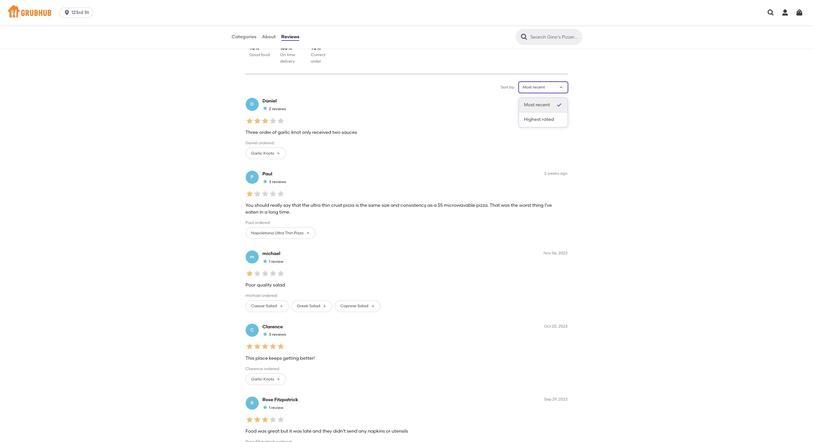 Task type: vqa. For each thing, say whether or not it's contained in the screenshot.
only on the left of the page
yes



Task type: describe. For each thing, give the bounding box(es) containing it.
correct
[[311, 53, 325, 57]]

daniel ordered:
[[246, 141, 275, 145]]

daniel for daniel ordered:
[[246, 141, 258, 145]]

by:
[[509, 85, 515, 89]]

2023 for it
[[559, 398, 568, 402]]

1 horizontal spatial svg image
[[781, 9, 789, 17]]

highest
[[524, 117, 541, 122]]

2 the from the left
[[360, 203, 367, 209]]

90 correct order
[[311, 46, 325, 64]]

same
[[368, 203, 380, 209]]

order inside 90 correct order
[[311, 59, 321, 64]]

reviews for reviews for gino's pizzeria
[[249, 12, 282, 22]]

reviews for daniel
[[272, 107, 286, 111]]

3 reviews for paul
[[269, 180, 286, 184]]

ordered: for place
[[264, 367, 280, 372]]

nov
[[544, 251, 551, 256]]

time
[[287, 53, 295, 57]]

didn't
[[333, 429, 346, 435]]

good
[[249, 53, 260, 57]]

salad
[[273, 283, 285, 288]]

r
[[251, 401, 254, 406]]

of
[[272, 130, 277, 135]]

napoletana ultra thin pizza
[[251, 231, 303, 236]]

greek salad button
[[291, 301, 332, 313]]

0 horizontal spatial was
[[258, 429, 267, 435]]

michael for michael
[[262, 251, 280, 257]]

3 for clarence
[[269, 333, 271, 337]]

svg image inside 123rd st button
[[64, 9, 70, 16]]

reviews for clarence
[[272, 333, 286, 337]]

1 2023 from the top
[[559, 251, 568, 256]]

123rd
[[71, 10, 83, 15]]

and inside you should really say that the ultra thin crust pizza is the same size and consistency as a $5 microwavable pizza. that was the worst thing i've eaten in a long time.
[[391, 203, 399, 209]]

0 vertical spatial 1
[[547, 98, 548, 103]]

m
[[250, 255, 254, 260]]

getting
[[283, 356, 299, 361]]

recent inside most recent field
[[533, 85, 545, 89]]

thin
[[322, 203, 330, 209]]

thing
[[532, 203, 544, 209]]

send
[[347, 429, 357, 435]]

pizzeria
[[323, 12, 355, 22]]

caesar
[[251, 304, 265, 309]]

main navigation navigation
[[0, 0, 813, 25]]

caprese salad button
[[335, 301, 380, 313]]

really
[[270, 203, 282, 209]]

delivery
[[280, 59, 295, 64]]

but
[[281, 429, 288, 435]]

rated
[[542, 117, 554, 122]]

three order of garlic knot only received two sauces
[[246, 130, 357, 135]]

clarence for clarence
[[262, 325, 283, 330]]

napkins
[[368, 429, 385, 435]]

1 for rose  fitzpatrick
[[269, 406, 270, 411]]

rose  fitzpatrick
[[262, 398, 298, 403]]

say
[[283, 203, 291, 209]]

three
[[246, 130, 258, 135]]

0 horizontal spatial and
[[313, 429, 321, 435]]

2 reviews
[[269, 107, 286, 111]]

on
[[280, 53, 286, 57]]

most recent option
[[519, 98, 568, 113]]

knot
[[291, 130, 301, 135]]

2 for 2 weeks ago
[[544, 172, 547, 176]]

paul ordered:
[[246, 221, 271, 225]]

consistency
[[400, 203, 426, 209]]

recent inside most recent option
[[536, 102, 550, 108]]

$5
[[438, 203, 443, 209]]

it
[[289, 429, 292, 435]]

about
[[262, 34, 276, 40]]

worst
[[519, 203, 531, 209]]

sort by:
[[501, 85, 515, 89]]

late
[[303, 429, 312, 435]]

knots for place
[[263, 377, 274, 382]]

100 on time delivery
[[280, 46, 295, 64]]

about button
[[262, 25, 276, 49]]

clarence ordered:
[[246, 367, 280, 372]]

caesar salad
[[251, 304, 277, 309]]

ordered: for should
[[255, 221, 271, 225]]

most inside option
[[524, 102, 535, 108]]

highest rated
[[524, 117, 554, 122]]

crust
[[331, 203, 342, 209]]

you
[[246, 203, 254, 209]]

napoletana
[[251, 231, 274, 236]]

poor
[[246, 283, 256, 288]]

3 reviews for clarence
[[269, 333, 286, 337]]

check icon image
[[556, 102, 562, 108]]

microwavable
[[444, 203, 475, 209]]

garlic
[[278, 130, 290, 135]]

ordered: for quality
[[262, 294, 278, 298]]

napoletana ultra thin pizza button
[[246, 228, 316, 239]]

greek salad
[[297, 304, 320, 309]]

received
[[312, 130, 331, 135]]

90
[[311, 46, 316, 51]]

long
[[269, 210, 278, 215]]

time.
[[279, 210, 290, 215]]

plus icon image for greek salad button on the bottom of the page
[[323, 305, 327, 309]]

29
[[249, 34, 255, 39]]

great
[[268, 429, 280, 435]]

1 review for michael
[[269, 260, 283, 264]]

they
[[322, 429, 332, 435]]

food was great but it was late and they didn't send any napkins or utensils
[[246, 429, 408, 435]]

1 for michael
[[269, 260, 270, 264]]

ordered: for order
[[259, 141, 275, 145]]

michael for michael  ordered:
[[246, 294, 261, 298]]

caprese
[[340, 304, 356, 309]]

was inside you should really say that the ultra thin crust pizza is the same size and consistency as a $5 microwavable pizza. that was the worst thing i've eaten in a long time.
[[501, 203, 510, 209]]

Search Gino's Pizzeria  search field
[[530, 34, 580, 40]]

i've
[[545, 203, 552, 209]]

food
[[261, 53, 270, 57]]

st
[[84, 10, 89, 15]]

paul for paul ordered:
[[246, 221, 254, 225]]

1 horizontal spatial a
[[434, 203, 437, 209]]

should
[[255, 203, 269, 209]]

salad for greek salad
[[309, 304, 320, 309]]

sort
[[501, 85, 509, 89]]

paul for paul
[[262, 172, 272, 177]]



Task type: locate. For each thing, give the bounding box(es) containing it.
utensils
[[392, 429, 408, 435]]

1 vertical spatial clarence
[[246, 367, 263, 372]]

1 3 from the top
[[269, 180, 271, 184]]

weeks
[[547, 172, 559, 176]]

2 ago from the top
[[560, 172, 568, 176]]

2023 for better!
[[559, 325, 568, 329]]

reviews for paul
[[272, 180, 286, 184]]

123rd st button
[[59, 7, 96, 18]]

1 svg image from the left
[[767, 9, 775, 17]]

ordered:
[[259, 141, 275, 145], [255, 221, 271, 225], [262, 294, 278, 298], [264, 367, 280, 372]]

poor quality salad
[[246, 283, 285, 288]]

was right that
[[501, 203, 510, 209]]

fitzpatrick
[[274, 398, 298, 403]]

garlic knots down daniel ordered:
[[251, 151, 274, 156]]

0 vertical spatial 2023
[[559, 251, 568, 256]]

1 garlic knots from the top
[[251, 151, 274, 156]]

reviews up this place keeps getting better! on the bottom of the page
[[272, 333, 286, 337]]

1 vertical spatial knots
[[263, 377, 274, 382]]

is
[[356, 203, 359, 209]]

1 vertical spatial reviews
[[272, 180, 286, 184]]

0 vertical spatial daniel
[[262, 98, 277, 104]]

knots for order
[[263, 151, 274, 156]]

0 vertical spatial 2
[[269, 107, 271, 111]]

1 vertical spatial order
[[259, 130, 271, 135]]

the left worst
[[511, 203, 518, 209]]

reviews up of
[[272, 107, 286, 111]]

order left of
[[259, 130, 271, 135]]

michael down "poor"
[[246, 294, 261, 298]]

most recent up highest rated
[[524, 102, 550, 108]]

1 vertical spatial 1 review
[[269, 406, 283, 411]]

garlic knots
[[251, 151, 274, 156], [251, 377, 274, 382]]

ordered: up "caesar salad" button
[[262, 294, 278, 298]]

recent
[[533, 85, 545, 89], [536, 102, 550, 108]]

20,
[[552, 325, 558, 329]]

for
[[284, 12, 295, 22]]

1 garlic knots button from the top
[[246, 148, 286, 160]]

1 horizontal spatial the
[[360, 203, 367, 209]]

eaten
[[246, 210, 258, 215]]

2 right d
[[269, 107, 271, 111]]

1 1 review from the top
[[269, 260, 283, 264]]

nov 06, 2023
[[544, 251, 568, 256]]

1 vertical spatial most
[[524, 102, 535, 108]]

and
[[391, 203, 399, 209], [313, 429, 321, 435]]

salad
[[266, 304, 277, 309], [309, 304, 320, 309], [357, 304, 368, 309]]

0 horizontal spatial 2
[[269, 107, 271, 111]]

gino's
[[297, 12, 321, 22]]

plus icon image inside "caesar salad" button
[[279, 305, 283, 309]]

2 horizontal spatial was
[[501, 203, 510, 209]]

2 3 from the top
[[269, 333, 271, 337]]

1 horizontal spatial salad
[[309, 304, 320, 309]]

ordered: down of
[[259, 141, 275, 145]]

oct 20, 2023
[[544, 325, 568, 329]]

plus icon image right caprese salad in the left bottom of the page
[[371, 305, 375, 309]]

1 horizontal spatial paul
[[262, 172, 272, 177]]

0 vertical spatial review
[[271, 260, 283, 264]]

oct
[[544, 325, 551, 329]]

as
[[428, 203, 433, 209]]

1 left week
[[547, 98, 548, 103]]

1 week ago
[[547, 98, 568, 103]]

thin
[[285, 231, 293, 236]]

1 horizontal spatial was
[[293, 429, 302, 435]]

1 horizontal spatial svg image
[[796, 9, 803, 17]]

rose
[[262, 398, 273, 403]]

caesar salad button
[[246, 301, 289, 313]]

1 vertical spatial ago
[[560, 172, 568, 176]]

pizza
[[294, 231, 303, 236]]

1 review up the "salad"
[[269, 260, 283, 264]]

sep 29, 2023
[[544, 398, 568, 402]]

29 ratings
[[249, 34, 271, 39]]

1 vertical spatial garlic knots button
[[246, 374, 286, 386]]

better!
[[300, 356, 315, 361]]

reviews for reviews
[[281, 34, 299, 40]]

1 vertical spatial reviews
[[281, 34, 299, 40]]

plus icon image right greek salad
[[323, 305, 327, 309]]

review up the "salad"
[[271, 260, 283, 264]]

most inside field
[[523, 85, 532, 89]]

michael right the "m"
[[262, 251, 280, 257]]

0 vertical spatial and
[[391, 203, 399, 209]]

0 horizontal spatial paul
[[246, 221, 254, 225]]

1 vertical spatial review
[[271, 406, 283, 411]]

reviews up ratings
[[249, 12, 282, 22]]

garlic knots button
[[246, 148, 286, 160], [246, 374, 286, 386]]

1 vertical spatial 3 reviews
[[269, 333, 286, 337]]

and right size
[[391, 203, 399, 209]]

place
[[255, 356, 268, 361]]

garlic knots button for place
[[246, 374, 286, 386]]

in
[[260, 210, 263, 215]]

daniel up 2 reviews
[[262, 98, 277, 104]]

3 salad from the left
[[357, 304, 368, 309]]

0 horizontal spatial michael
[[246, 294, 261, 298]]

that
[[292, 203, 301, 209]]

recent up most recent option
[[533, 85, 545, 89]]

1 vertical spatial 2023
[[559, 325, 568, 329]]

garlic down the clarence ordered:
[[251, 377, 263, 382]]

1 vertical spatial most recent
[[524, 102, 550, 108]]

d
[[250, 102, 254, 107]]

1 vertical spatial daniel
[[246, 141, 258, 145]]

1 review for rose  fitzpatrick
[[269, 406, 283, 411]]

greek
[[297, 304, 308, 309]]

most right by:
[[523, 85, 532, 89]]

3 the from the left
[[511, 203, 518, 209]]

1 vertical spatial garlic
[[251, 377, 263, 382]]

the right is
[[360, 203, 367, 209]]

93 good food
[[249, 46, 270, 57]]

2 2023 from the top
[[559, 325, 568, 329]]

svg image
[[781, 9, 789, 17], [64, 9, 70, 16]]

only
[[302, 130, 311, 135]]

1 vertical spatial garlic knots
[[251, 377, 274, 382]]

categories button
[[231, 25, 257, 49]]

0 horizontal spatial salad
[[266, 304, 277, 309]]

garlic knots button for order
[[246, 148, 286, 160]]

reviews
[[272, 107, 286, 111], [272, 180, 286, 184], [272, 333, 286, 337]]

plus icon image inside greek salad button
[[323, 305, 327, 309]]

a right in
[[265, 210, 268, 215]]

plus icon image for the napoletana ultra thin pizza button
[[306, 232, 310, 235]]

pizza.
[[476, 203, 489, 209]]

1 horizontal spatial 2
[[544, 172, 547, 176]]

garlic knots for order
[[251, 151, 274, 156]]

0 vertical spatial most recent
[[523, 85, 545, 89]]

2 horizontal spatial salad
[[357, 304, 368, 309]]

0 horizontal spatial svg image
[[767, 9, 775, 17]]

that
[[490, 203, 500, 209]]

ultra
[[310, 203, 321, 209]]

plus icon image for the caprese salad button
[[371, 305, 375, 309]]

1 garlic from the top
[[251, 151, 263, 156]]

0 vertical spatial reviews
[[249, 12, 282, 22]]

3 reviews up keeps at bottom
[[269, 333, 286, 337]]

1 vertical spatial and
[[313, 429, 321, 435]]

2 3 reviews from the top
[[269, 333, 286, 337]]

1 vertical spatial 3
[[269, 333, 271, 337]]

2 1 review from the top
[[269, 406, 283, 411]]

ratings
[[256, 34, 271, 39]]

2023 right 29,
[[559, 398, 568, 402]]

salad right caesar on the left bottom of the page
[[266, 304, 277, 309]]

1 vertical spatial michael
[[246, 294, 261, 298]]

3 right c
[[269, 333, 271, 337]]

plus icon image down garlic
[[277, 152, 281, 156]]

garlic knots button down the clarence ordered:
[[246, 374, 286, 386]]

2 knots from the top
[[263, 377, 274, 382]]

plus icon image down the clarence ordered:
[[277, 378, 281, 382]]

garlic knots for place
[[251, 377, 274, 382]]

3 2023 from the top
[[559, 398, 568, 402]]

ago for you should really say that the ultra thin crust pizza is the same size and consistency as a $5 microwavable pizza. that was the worst thing i've eaten in a long time.
[[560, 172, 568, 176]]

1 ago from the top
[[560, 98, 568, 103]]

garlic down daniel ordered:
[[251, 151, 263, 156]]

2 review from the top
[[271, 406, 283, 411]]

2 left weeks
[[544, 172, 547, 176]]

clarence down this
[[246, 367, 263, 372]]

ago right week
[[560, 98, 568, 103]]

most recent inside option
[[524, 102, 550, 108]]

Sort by: field
[[523, 85, 545, 90]]

garlic knots button down daniel ordered:
[[246, 148, 286, 160]]

reviews up really
[[272, 180, 286, 184]]

1 salad from the left
[[266, 304, 277, 309]]

svg image
[[767, 9, 775, 17], [796, 9, 803, 17]]

0 vertical spatial 3 reviews
[[269, 180, 286, 184]]

search icon image
[[520, 33, 528, 41]]

0 vertical spatial michael
[[262, 251, 280, 257]]

2 vertical spatial 1
[[269, 406, 270, 411]]

0 horizontal spatial a
[[265, 210, 268, 215]]

clarence right c
[[262, 325, 283, 330]]

0 vertical spatial order
[[311, 59, 321, 64]]

2 garlic from the top
[[251, 377, 263, 382]]

order down correct
[[311, 59, 321, 64]]

size
[[382, 203, 390, 209]]

1 review down rose  fitzpatrick
[[269, 406, 283, 411]]

the right that
[[302, 203, 309, 209]]

or
[[386, 429, 391, 435]]

a left $5
[[434, 203, 437, 209]]

1
[[547, 98, 548, 103], [269, 260, 270, 264], [269, 406, 270, 411]]

2 horizontal spatial the
[[511, 203, 518, 209]]

2 vertical spatial 2023
[[559, 398, 568, 402]]

reviews up the "100"
[[281, 34, 299, 40]]

michael  ordered:
[[246, 294, 278, 298]]

and right late
[[313, 429, 321, 435]]

review for rose  fitzpatrick
[[271, 406, 283, 411]]

0 vertical spatial ago
[[560, 98, 568, 103]]

paul down eaten
[[246, 221, 254, 225]]

1 vertical spatial 1
[[269, 260, 270, 264]]

1 down rose
[[269, 406, 270, 411]]

1 reviews from the top
[[272, 107, 286, 111]]

3
[[269, 180, 271, 184], [269, 333, 271, 337]]

ordered: down keeps at bottom
[[264, 367, 280, 372]]

1 vertical spatial recent
[[536, 102, 550, 108]]

a
[[434, 203, 437, 209], [265, 210, 268, 215]]

0 horizontal spatial order
[[259, 130, 271, 135]]

3 reviews up really
[[269, 180, 286, 184]]

1 right the "m"
[[269, 260, 270, 264]]

reviews for gino's pizzeria
[[249, 12, 355, 22]]

2 garlic knots button from the top
[[246, 374, 286, 386]]

0 vertical spatial garlic knots
[[251, 151, 274, 156]]

most
[[523, 85, 532, 89], [524, 102, 535, 108]]

2 reviews from the top
[[272, 180, 286, 184]]

most recent up most recent option
[[523, 85, 545, 89]]

3 for paul
[[269, 180, 271, 184]]

categories
[[232, 34, 256, 40]]

2 vertical spatial reviews
[[272, 333, 286, 337]]

was
[[501, 203, 510, 209], [258, 429, 267, 435], [293, 429, 302, 435]]

0 vertical spatial paul
[[262, 172, 272, 177]]

ago
[[560, 98, 568, 103], [560, 172, 568, 176]]

1 vertical spatial a
[[265, 210, 268, 215]]

0 vertical spatial most
[[523, 85, 532, 89]]

plus icon image right caesar salad
[[279, 305, 283, 309]]

0 vertical spatial garlic
[[251, 151, 263, 156]]

plus icon image inside the caprese salad button
[[371, 305, 375, 309]]

garlic for three
[[251, 151, 263, 156]]

garlic for this
[[251, 377, 263, 382]]

3 right p
[[269, 180, 271, 184]]

ordered: up napoletana
[[255, 221, 271, 225]]

0 horizontal spatial the
[[302, 203, 309, 209]]

review down rose  fitzpatrick
[[271, 406, 283, 411]]

recent up highest rated
[[536, 102, 550, 108]]

knots down daniel ordered:
[[263, 151, 274, 156]]

ultra
[[275, 231, 284, 236]]

0 vertical spatial recent
[[533, 85, 545, 89]]

was right food
[[258, 429, 267, 435]]

1 horizontal spatial michael
[[262, 251, 280, 257]]

plus icon image
[[277, 152, 281, 156], [306, 232, 310, 235], [279, 305, 283, 309], [323, 305, 327, 309], [371, 305, 375, 309], [277, 378, 281, 382]]

2 for 2 reviews
[[269, 107, 271, 111]]

salad for caprese salad
[[357, 304, 368, 309]]

was right the it in the bottom of the page
[[293, 429, 302, 435]]

2 garlic knots from the top
[[251, 377, 274, 382]]

3 reviews from the top
[[272, 333, 286, 337]]

0 vertical spatial clarence
[[262, 325, 283, 330]]

1 vertical spatial paul
[[246, 221, 254, 225]]

1 horizontal spatial and
[[391, 203, 399, 209]]

plus icon image inside the napoletana ultra thin pizza button
[[306, 232, 310, 235]]

clarence for clarence ordered:
[[246, 367, 263, 372]]

knots down the clarence ordered:
[[263, 377, 274, 382]]

reviews inside button
[[281, 34, 299, 40]]

reviews
[[249, 12, 282, 22], [281, 34, 299, 40]]

clarence
[[262, 325, 283, 330], [246, 367, 263, 372]]

review
[[271, 260, 283, 264], [271, 406, 283, 411]]

caret down icon image
[[558, 85, 564, 90]]

2 salad from the left
[[309, 304, 320, 309]]

0 vertical spatial a
[[434, 203, 437, 209]]

0 vertical spatial garlic knots button
[[246, 148, 286, 160]]

star icon image
[[249, 22, 259, 31], [259, 22, 268, 31], [268, 22, 277, 31], [277, 22, 286, 31], [286, 22, 295, 31], [262, 106, 268, 111], [246, 117, 253, 125], [253, 117, 261, 125], [261, 117, 269, 125], [269, 117, 277, 125], [277, 117, 285, 125], [262, 179, 268, 184], [246, 190, 253, 198], [253, 190, 261, 198], [261, 190, 269, 198], [269, 190, 277, 198], [277, 190, 285, 198], [262, 259, 268, 264], [246, 270, 253, 278], [253, 270, 261, 278], [261, 270, 269, 278], [269, 270, 277, 278], [277, 270, 285, 278], [262, 332, 268, 337], [246, 343, 253, 351], [253, 343, 261, 351], [261, 343, 269, 351], [269, 343, 277, 351], [277, 343, 285, 351], [262, 405, 268, 410], [246, 416, 253, 424], [253, 416, 261, 424], [261, 416, 269, 424], [269, 416, 277, 424], [277, 416, 285, 424]]

0 vertical spatial knots
[[263, 151, 274, 156]]

1 vertical spatial 2
[[544, 172, 547, 176]]

2
[[269, 107, 271, 111], [544, 172, 547, 176]]

0 vertical spatial reviews
[[272, 107, 286, 111]]

any
[[359, 429, 367, 435]]

2023 right "06,"
[[559, 251, 568, 256]]

p
[[251, 175, 254, 180]]

garlic knots down the clarence ordered:
[[251, 377, 274, 382]]

1 horizontal spatial order
[[311, 59, 321, 64]]

2 svg image from the left
[[796, 9, 803, 17]]

paul right p
[[262, 172, 272, 177]]

100
[[280, 46, 288, 51]]

0 horizontal spatial svg image
[[64, 9, 70, 16]]

1 review from the top
[[271, 260, 283, 264]]

123rd st
[[71, 10, 89, 15]]

2023 right 20,
[[559, 325, 568, 329]]

salad for caesar salad
[[266, 304, 277, 309]]

daniel down three
[[246, 141, 258, 145]]

two
[[332, 130, 340, 135]]

salad right greek
[[309, 304, 320, 309]]

food
[[246, 429, 257, 435]]

caprese salad
[[340, 304, 368, 309]]

1 the from the left
[[302, 203, 309, 209]]

plus icon image right pizza
[[306, 232, 310, 235]]

michael
[[262, 251, 280, 257], [246, 294, 261, 298]]

review for michael
[[271, 260, 283, 264]]

0 vertical spatial 1 review
[[269, 260, 283, 264]]

0 vertical spatial 3
[[269, 180, 271, 184]]

daniel for daniel
[[262, 98, 277, 104]]

salad right caprese on the left
[[357, 304, 368, 309]]

1 horizontal spatial daniel
[[262, 98, 277, 104]]

most up highest
[[524, 102, 535, 108]]

daniel
[[262, 98, 277, 104], [246, 141, 258, 145]]

ago for three order of garlic knot only received two sauces
[[560, 98, 568, 103]]

sep
[[544, 398, 551, 402]]

0 horizontal spatial daniel
[[246, 141, 258, 145]]

1 3 reviews from the top
[[269, 180, 286, 184]]

keeps
[[269, 356, 282, 361]]

ago right weeks
[[560, 172, 568, 176]]

plus icon image for "caesar salad" button
[[279, 305, 283, 309]]

salad inside button
[[357, 304, 368, 309]]

1 knots from the top
[[263, 151, 274, 156]]



